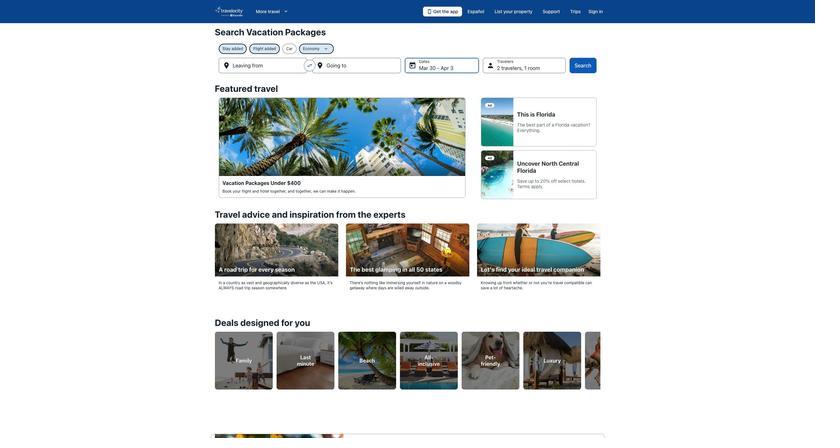 Task type: vqa. For each thing, say whether or not it's contained in the screenshot.
the Next Image
yes



Task type: locate. For each thing, give the bounding box(es) containing it.
previous image
[[211, 355, 219, 363]]

download the app button image
[[427, 9, 432, 14]]

swap origin and destination values image
[[307, 63, 313, 68]]

main content
[[0, 23, 816, 439]]

travel advice and inspiration from the experts region
[[211, 206, 605, 302]]

next image
[[597, 355, 605, 363]]



Task type: describe. For each thing, give the bounding box(es) containing it.
travelocity logo image
[[215, 6, 243, 17]]

featured travel region
[[211, 80, 605, 206]]



